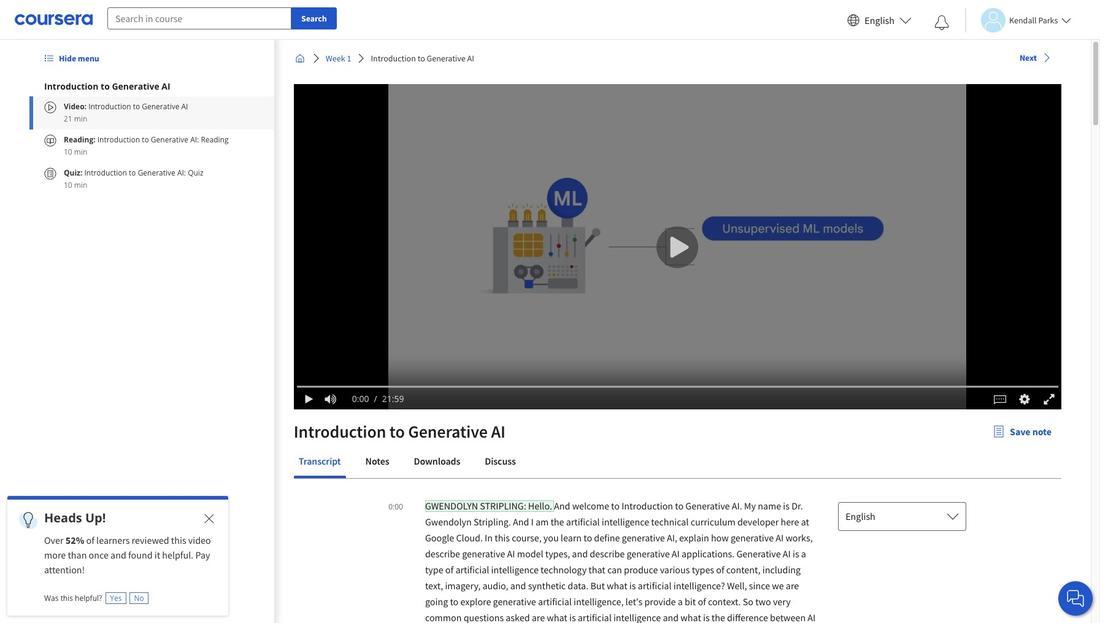 Task type: vqa. For each thing, say whether or not it's contained in the screenshot.
technology that can produce various types of content, button
yes



Task type: describe. For each thing, give the bounding box(es) containing it.
and i am the artificial intelligence button
[[513, 516, 652, 528]]

introduction inside video: introduction to generative ai 21 min
[[88, 101, 131, 112]]

imagery,
[[445, 580, 481, 592]]

heads up! dialog
[[7, 496, 228, 616]]

generative up the types, and describe generative ai applications. button
[[622, 532, 665, 544]]

generative up technology that can produce various types of content, button at the bottom
[[627, 548, 670, 560]]

types, and describe generative ai applications.
[[546, 548, 737, 560]]

transcript
[[299, 455, 341, 467]]

save
[[1011, 425, 1031, 438]]

reading
[[201, 134, 229, 145]]

types, and describe generative ai applications. button
[[546, 548, 737, 560]]

hide menu
[[59, 53, 99, 64]]

technical curriculum developer here at google cloud. button
[[425, 516, 810, 544]]

hide menu button
[[39, 47, 104, 69]]

introduction to generative ai for "introduction to generative ai" link
[[371, 53, 474, 64]]

is for name
[[784, 500, 790, 512]]

this for course,
[[495, 532, 510, 544]]

than
[[68, 549, 87, 561]]

type
[[425, 564, 444, 576]]

parks
[[1039, 14, 1059, 25]]

my name is dr. gwendolyn stripling.
[[425, 500, 803, 528]]

to inside well, since we are going to explore
[[450, 595, 459, 608]]

generative inside 'introduction to generative ai' dropdown button
[[112, 80, 159, 92]]

and inside of learners reviewed this video more than once and found it helpful. pay attention!
[[111, 549, 126, 561]]

to inside video: introduction to generative ai 21 min
[[133, 101, 140, 112]]

0:00 button
[[385, 498, 407, 514]]

0 vertical spatial and
[[554, 500, 571, 512]]

generative inside generative ai is a type of artificial intelligence
[[737, 548, 781, 560]]

so two very common questions asked button
[[425, 595, 791, 623]]

and inside the including text, imagery, audio, and synthetic data.
[[511, 580, 526, 592]]

intelligence,
[[574, 595, 624, 608]]

well, since we are going to explore button
[[425, 580, 799, 608]]

model
[[517, 548, 544, 560]]

stripling.
[[474, 516, 511, 528]]

0:00 / 21:59
[[352, 393, 404, 404]]

min for quiz:
[[74, 180, 87, 190]]

helpful.
[[162, 549, 194, 561]]

english button
[[843, 0, 917, 40]]

full screen image
[[1042, 393, 1058, 405]]

next button
[[1015, 47, 1057, 69]]

once
[[89, 549, 109, 561]]

including
[[763, 564, 801, 576]]

2 vertical spatial introduction to generative ai
[[294, 421, 506, 443]]

but what is artificial intelligence? button
[[591, 580, 727, 592]]

over 52%
[[44, 534, 84, 546]]

at
[[802, 516, 810, 528]]

artificial down synthetic
[[538, 595, 572, 608]]

google
[[425, 532, 454, 544]]

mute image
[[323, 393, 339, 405]]

of inside of learners reviewed this video more than once and found it helpful. pay attention!
[[86, 534, 94, 546]]

ai inside video: introduction to generative ai 21 min
[[181, 101, 188, 112]]

min for reading:
[[74, 147, 87, 157]]

well,
[[727, 580, 747, 592]]

discuss button
[[480, 446, 521, 476]]

was this helpful?
[[44, 593, 102, 603]]

describe inside the "explain how generative ai works, describe generative ai model"
[[425, 548, 460, 560]]

21
[[64, 114, 72, 124]]

in this course, you learn to define generative ai, button
[[485, 532, 680, 544]]

chat with us image
[[1066, 589, 1086, 608]]

search
[[301, 13, 327, 24]]

my
[[745, 500, 756, 512]]

coursera image
[[15, 10, 93, 30]]

week
[[326, 53, 345, 64]]

ai: for reading
[[190, 134, 199, 145]]

gwendolyn
[[425, 500, 478, 512]]

and welcome to introduction to generative ai. button
[[554, 500, 745, 512]]

video: introduction to generative ai 21 min
[[64, 101, 188, 124]]

0:00 for 0:00
[[389, 502, 403, 512]]

and i am the artificial intelligence
[[513, 516, 652, 528]]

curriculum
[[691, 516, 736, 528]]

introduction down mute icon
[[294, 421, 386, 443]]

english inside english popup button
[[846, 510, 876, 522]]

explain
[[680, 532, 709, 544]]

home image
[[295, 53, 305, 63]]

am
[[536, 516, 549, 528]]

this inside of learners reviewed this video more than once and found it helpful. pay attention!
[[171, 534, 186, 546]]

intelligence inside generative ai is a type of artificial intelligence
[[491, 564, 539, 576]]

technology that can produce various types of content,
[[541, 564, 763, 576]]

generative inside "introduction to generative ai" link
[[427, 53, 466, 64]]

generative ai is a type of artificial intelligence button
[[425, 548, 807, 576]]

developer
[[738, 516, 779, 528]]

gwendolyn stripling: hello. button
[[425, 500, 554, 512]]

more
[[44, 549, 66, 561]]

week 1 link
[[321, 47, 356, 69]]

to inside 'introduction to generative ai' dropdown button
[[101, 80, 110, 92]]

week 1
[[326, 53, 351, 64]]

well, since we are going to explore
[[425, 580, 799, 608]]

show notifications image
[[935, 15, 950, 30]]

generative down in
[[462, 548, 505, 560]]

of learners reviewed this video more than once and found it helpful. pay attention!
[[44, 534, 213, 576]]

we
[[772, 580, 784, 592]]

introduction up the technical
[[622, 500, 673, 512]]

gwendolyn stripling: hello. and welcome to introduction to generative ai.
[[425, 500, 745, 512]]

was
[[44, 593, 59, 603]]

2 horizontal spatial and
[[572, 548, 588, 560]]

min inside video: introduction to generative ai 21 min
[[74, 114, 87, 124]]

technical
[[652, 516, 689, 528]]

kendall parks
[[1010, 14, 1059, 25]]

/
[[374, 393, 377, 404]]

introduction to generative ai link
[[366, 47, 479, 69]]

downloads button
[[409, 446, 466, 476]]

very
[[773, 595, 791, 608]]

helpful?
[[75, 593, 102, 603]]

menu
[[78, 53, 99, 64]]

1 vertical spatial a
[[678, 595, 683, 608]]

content,
[[727, 564, 761, 576]]

a inside generative ai is a type of artificial intelligence
[[802, 548, 807, 560]]

no
[[134, 593, 144, 603]]

but
[[591, 580, 605, 592]]

over
[[44, 534, 64, 546]]

synthetic
[[528, 580, 566, 592]]

artificial inside generative ai is a type of artificial intelligence
[[456, 564, 489, 576]]

two
[[756, 595, 771, 608]]

introduction to generative ai button
[[44, 80, 260, 93]]

2 describe from the left
[[590, 548, 625, 560]]

discuss
[[485, 455, 516, 467]]

to inside quiz: introduction to generative ai: quiz 10 min
[[129, 168, 136, 178]]

quiz:
[[64, 168, 82, 178]]

you
[[544, 532, 559, 544]]

ai: for quiz
[[177, 168, 186, 178]]

so
[[743, 595, 754, 608]]

52%
[[66, 534, 84, 546]]



Task type: locate. For each thing, give the bounding box(es) containing it.
ai.
[[732, 500, 743, 512]]

0 horizontal spatial describe
[[425, 548, 460, 560]]

1 vertical spatial 0:00
[[389, 502, 403, 512]]

1 vertical spatial intelligence
[[491, 564, 539, 576]]

stripling:
[[480, 500, 527, 512]]

generative inside video: introduction to generative ai 21 min
[[142, 101, 180, 112]]

introduction inside reading: introduction to generative ai: reading 10 min
[[97, 134, 140, 145]]

0 minutes 0 seconds element
[[352, 393, 369, 404]]

introduction right video: on the left of the page
[[88, 101, 131, 112]]

and left i
[[513, 516, 529, 528]]

search button
[[292, 7, 337, 29]]

artificial up "imagery,"
[[456, 564, 489, 576]]

0 vertical spatial 0:00
[[352, 393, 369, 404]]

generative
[[622, 532, 665, 544], [731, 532, 774, 544], [462, 548, 505, 560], [627, 548, 670, 560], [493, 595, 536, 608]]

and right audio,
[[511, 580, 526, 592]]

10 for reading: introduction to generative ai: reading 10 min
[[64, 147, 72, 157]]

save note button
[[983, 417, 1062, 446]]

10 for quiz: introduction to generative ai: quiz 10 min
[[64, 180, 72, 190]]

describe down google
[[425, 548, 460, 560]]

and
[[554, 500, 571, 512], [513, 516, 529, 528]]

1 horizontal spatial ai:
[[190, 134, 199, 145]]

ai,
[[667, 532, 678, 544]]

0 vertical spatial 10
[[64, 147, 72, 157]]

a left "bit"
[[678, 595, 683, 608]]

1 vertical spatial min
[[74, 147, 87, 157]]

english inside english button
[[865, 14, 895, 26]]

10 inside reading: introduction to generative ai: reading 10 min
[[64, 147, 72, 157]]

1 vertical spatial is
[[793, 548, 800, 560]]

introduction to generative ai inside dropdown button
[[44, 80, 170, 92]]

generative ai is a type of artificial intelligence
[[425, 548, 807, 576]]

common
[[425, 611, 462, 623]]

to inside reading: introduction to generative ai: reading 10 min
[[142, 134, 149, 145]]

0 horizontal spatial a
[[678, 595, 683, 608]]

artificial
[[566, 516, 600, 528], [456, 564, 489, 576], [638, 580, 672, 592], [538, 595, 572, 608]]

is for what
[[630, 580, 636, 592]]

is inside generative ai is a type of artificial intelligence
[[793, 548, 800, 560]]

of right "bit"
[[698, 595, 706, 608]]

works,
[[786, 532, 813, 544]]

intelligence down 'model'
[[491, 564, 539, 576]]

my name is dr. gwendolyn stripling. button
[[425, 500, 803, 528]]

1 describe from the left
[[425, 548, 460, 560]]

generative inside reading: introduction to generative ai: reading 10 min
[[151, 134, 188, 145]]

no button
[[129, 592, 149, 604]]

min inside reading: introduction to generative ai: reading 10 min
[[74, 147, 87, 157]]

21 minutes 59 seconds element
[[382, 393, 404, 404]]

1 10 from the top
[[64, 147, 72, 157]]

types
[[692, 564, 715, 576]]

lightbulb image
[[18, 511, 38, 530]]

0 vertical spatial min
[[74, 114, 87, 124]]

so two very common questions asked
[[425, 595, 791, 623]]

intelligence
[[602, 516, 650, 528], [491, 564, 539, 576]]

context.
[[708, 595, 741, 608]]

generative artificial intelligence, button
[[493, 595, 626, 608]]

2 vertical spatial is
[[630, 580, 636, 592]]

of right 'types'
[[717, 564, 725, 576]]

ai: left reading
[[190, 134, 199, 145]]

of inside generative ai is a type of artificial intelligence
[[446, 564, 454, 576]]

introduction to generative ai for 'introduction to generative ai' dropdown button
[[44, 80, 170, 92]]

min right 21
[[74, 114, 87, 124]]

video
[[188, 534, 211, 546]]

10 down the reading:
[[64, 147, 72, 157]]

0:00 left /
[[352, 393, 369, 404]]

of right 52%
[[86, 534, 94, 546]]

of
[[86, 534, 94, 546], [446, 564, 454, 576], [717, 564, 725, 576], [698, 595, 706, 608]]

describe down define
[[590, 548, 625, 560]]

learners
[[96, 534, 130, 546]]

0 horizontal spatial 0:00
[[352, 393, 369, 404]]

this up helpful. in the bottom left of the page
[[171, 534, 186, 546]]

gwendolyn
[[425, 516, 472, 528]]

ai: inside reading: introduction to generative ai: reading 10 min
[[190, 134, 199, 145]]

artificial up in this course, you learn to define generative ai,
[[566, 516, 600, 528]]

min
[[74, 114, 87, 124], [74, 147, 87, 157], [74, 180, 87, 190]]

0:00 inside 0:00 button
[[389, 502, 403, 512]]

0:00 down notes
[[389, 502, 403, 512]]

2 horizontal spatial this
[[495, 532, 510, 544]]

audio,
[[483, 580, 509, 592]]

21:59
[[382, 393, 404, 404]]

since
[[749, 580, 770, 592]]

course,
[[512, 532, 542, 544]]

is for ai
[[793, 548, 800, 560]]

of right type
[[446, 564, 454, 576]]

i
[[531, 516, 534, 528]]

ai inside generative ai is a type of artificial intelligence
[[783, 548, 791, 560]]

but what is artificial intelligence?
[[591, 580, 727, 592]]

what
[[607, 580, 628, 592]]

quiz: introduction to generative ai: quiz 10 min
[[64, 168, 204, 190]]

2 min from the top
[[74, 147, 87, 157]]

this for helpful?
[[61, 593, 73, 603]]

how
[[711, 532, 729, 544]]

0 horizontal spatial intelligence
[[491, 564, 539, 576]]

introduction right "quiz:"
[[84, 168, 127, 178]]

2 10 from the top
[[64, 180, 72, 190]]

including text, imagery, audio, and synthetic data.
[[425, 564, 801, 592]]

to
[[418, 53, 425, 64], [101, 80, 110, 92], [133, 101, 140, 112], [142, 134, 149, 145], [129, 168, 136, 178], [390, 421, 405, 443], [611, 500, 620, 512], [675, 500, 684, 512], [584, 532, 592, 544], [450, 595, 459, 608]]

1 vertical spatial and
[[513, 516, 529, 528]]

1 horizontal spatial is
[[784, 500, 790, 512]]

0 horizontal spatial and
[[513, 516, 529, 528]]

in
[[485, 532, 493, 544]]

0 vertical spatial introduction to generative ai
[[371, 53, 474, 64]]

and down learners on the bottom left of the page
[[111, 549, 126, 561]]

2 vertical spatial min
[[74, 180, 87, 190]]

found
[[128, 549, 153, 561]]

1 vertical spatial 10
[[64, 180, 72, 190]]

10 inside quiz: introduction to generative ai: quiz 10 min
[[64, 180, 72, 190]]

1 min from the top
[[74, 114, 87, 124]]

10 down "quiz:"
[[64, 180, 72, 190]]

related lecture content tabs tab list
[[294, 446, 1062, 478]]

1 horizontal spatial and
[[511, 580, 526, 592]]

0 horizontal spatial and
[[111, 549, 126, 561]]

introduction right 1
[[371, 53, 416, 64]]

explain how generative ai works, describe generative ai model
[[425, 532, 813, 560]]

questions
[[464, 611, 504, 623]]

1 vertical spatial english
[[846, 510, 876, 522]]

downloads
[[414, 455, 461, 467]]

ai: inside quiz: introduction to generative ai: quiz 10 min
[[177, 168, 186, 178]]

min inside quiz: introduction to generative ai: quiz 10 min
[[74, 180, 87, 190]]

1 horizontal spatial a
[[802, 548, 807, 560]]

intelligence up define
[[602, 516, 650, 528]]

generative down 'developer'
[[731, 532, 774, 544]]

english button
[[839, 502, 967, 531]]

note
[[1033, 425, 1052, 438]]

this right was
[[61, 593, 73, 603]]

to inside "introduction to generative ai" link
[[418, 53, 425, 64]]

0 vertical spatial english
[[865, 14, 895, 26]]

learn
[[561, 532, 582, 544]]

0 horizontal spatial is
[[630, 580, 636, 592]]

explore
[[461, 595, 491, 608]]

1 horizontal spatial describe
[[590, 548, 625, 560]]

3 min from the top
[[74, 180, 87, 190]]

0 vertical spatial a
[[802, 548, 807, 560]]

is inside my name is dr. gwendolyn stripling.
[[784, 500, 790, 512]]

ai
[[467, 53, 474, 64], [162, 80, 170, 92], [181, 101, 188, 112], [491, 421, 506, 443], [776, 532, 784, 544], [507, 548, 515, 560], [672, 548, 680, 560], [783, 548, 791, 560]]

introduction up video: on the left of the page
[[44, 80, 98, 92]]

1 vertical spatial ai:
[[177, 168, 186, 178]]

attention!
[[44, 564, 85, 576]]

Search in course text field
[[107, 7, 292, 29]]

here
[[781, 516, 800, 528]]

1 horizontal spatial this
[[171, 534, 186, 546]]

play image
[[303, 394, 316, 404]]

cloud.
[[456, 532, 483, 544]]

generative up asked
[[493, 595, 536, 608]]

provide
[[645, 595, 676, 608]]

1 horizontal spatial 0:00
[[389, 502, 403, 512]]

0 vertical spatial intelligence
[[602, 516, 650, 528]]

video:
[[64, 101, 87, 112]]

0 vertical spatial ai:
[[190, 134, 199, 145]]

1 vertical spatial introduction to generative ai
[[44, 80, 170, 92]]

asked
[[506, 611, 530, 623]]

is right what
[[630, 580, 636, 592]]

including text, imagery, audio, and synthetic data. button
[[425, 564, 801, 592]]

heads
[[44, 510, 82, 526]]

min down "quiz:"
[[74, 180, 87, 190]]

various
[[660, 564, 690, 576]]

technology that can produce various types of content, button
[[541, 564, 763, 576]]

is
[[784, 500, 790, 512], [793, 548, 800, 560], [630, 580, 636, 592]]

generative inside quiz: introduction to generative ai: quiz 10 min
[[138, 168, 175, 178]]

close image
[[202, 511, 217, 526]]

and up the
[[554, 500, 571, 512]]

this right in
[[495, 532, 510, 544]]

technical curriculum developer here at google cloud.
[[425, 516, 810, 544]]

next
[[1020, 52, 1037, 63]]

that
[[589, 564, 606, 576]]

0:00 for 0:00 / 21:59
[[352, 393, 369, 404]]

introduction down video: introduction to generative ai 21 min
[[97, 134, 140, 145]]

introduction inside quiz: introduction to generative ai: quiz 10 min
[[84, 168, 127, 178]]

types,
[[546, 548, 570, 560]]

is left dr.
[[784, 500, 790, 512]]

hide
[[59, 53, 76, 64]]

a
[[802, 548, 807, 560], [678, 595, 683, 608]]

this
[[495, 532, 510, 544], [171, 534, 186, 546], [61, 593, 73, 603]]

0 horizontal spatial ai:
[[177, 168, 186, 178]]

0 vertical spatial is
[[784, 500, 790, 512]]

2 horizontal spatial is
[[793, 548, 800, 560]]

artificial down technology that can produce various types of content, button at the bottom
[[638, 580, 672, 592]]

ai inside dropdown button
[[162, 80, 170, 92]]

data.
[[568, 580, 589, 592]]

min down the reading:
[[74, 147, 87, 157]]

is down works,
[[793, 548, 800, 560]]

and down in this course, you learn to define generative ai, button
[[572, 548, 588, 560]]

ai: left 'quiz'
[[177, 168, 186, 178]]

notes
[[366, 455, 390, 467]]

a down works,
[[802, 548, 807, 560]]

technology
[[541, 564, 587, 576]]

introduction inside dropdown button
[[44, 80, 98, 92]]

1 horizontal spatial and
[[554, 500, 571, 512]]

0 horizontal spatial this
[[61, 593, 73, 603]]

and
[[572, 548, 588, 560], [111, 549, 126, 561], [511, 580, 526, 592]]

heads up!
[[44, 510, 106, 526]]

1 horizontal spatial intelligence
[[602, 516, 650, 528]]



